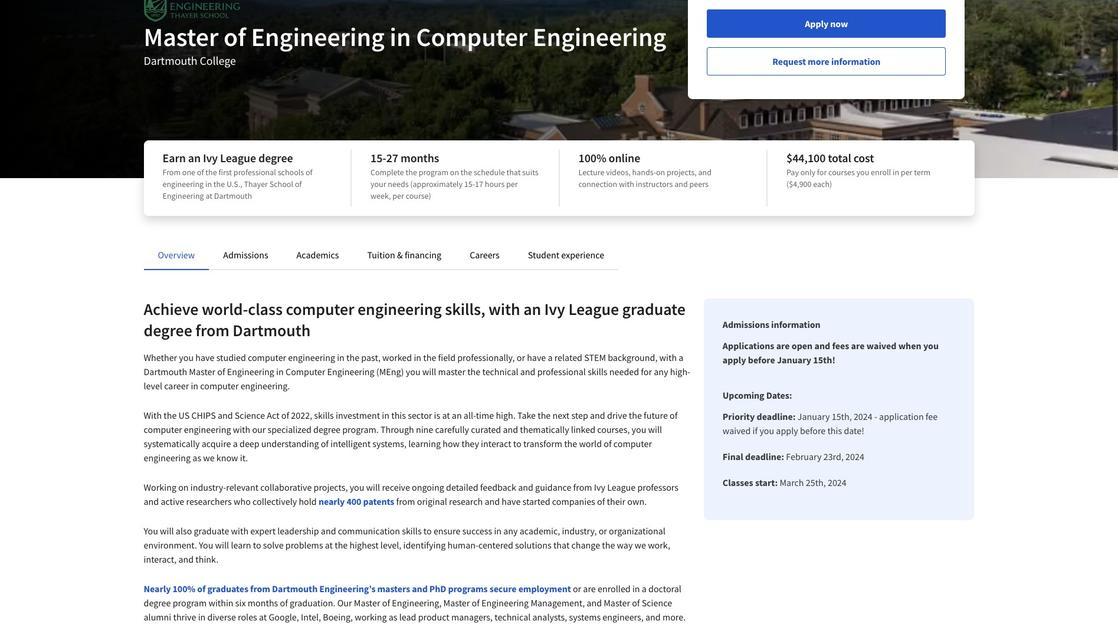 Task type: vqa. For each thing, say whether or not it's contained in the screenshot.


Task type: describe. For each thing, give the bounding box(es) containing it.
more
[[808, 55, 830, 67]]

graduate inside you will also graduate with expert leadership and communication skills to ensure success in any academic, industry, or organizational environment. you will learn to solve problems at the highest level, identifying human-centered solutions that change the way we work, interact, and think.
[[194, 525, 229, 537]]

(approximately
[[410, 179, 463, 189]]

you down worked
[[406, 366, 421, 378]]

experience
[[561, 249, 604, 261]]

january inside the january 15th, 2024 - application fee waived if you apply before this date!
[[798, 411, 830, 423]]

with inside 100% online lecture videos, hands-on projects, and connection with instructors and peers
[[619, 179, 634, 189]]

the left way
[[602, 539, 615, 551]]

professional inside earn an ivy league degree from one of the first professional schools of engineering in the u.s., thayer school of engineering at dartmouth
[[234, 167, 276, 178]]

and up engineering, at the bottom of the page
[[412, 583, 428, 595]]

environment.
[[144, 539, 197, 551]]

interact,
[[144, 554, 177, 565]]

you inside "applications are open and fees are waived when you apply before january 15th!"
[[924, 340, 939, 352]]

the left the field on the bottom of the page
[[423, 352, 436, 364]]

through
[[381, 424, 414, 436]]

request more information
[[773, 55, 881, 67]]

2 vertical spatial to
[[253, 539, 261, 551]]

achieve world-class computer engineering skills, with an ivy league graduate degree from dartmouth
[[144, 299, 686, 341]]

an inside with the us chips and science act of 2022, skills investment in this sector is at an all-time high. take the next step and drive the future of computer engineering with our specialized degree program. through nine carefully curated and thematically linked courses, you will systematically acquire a deep understanding of intelligent systems, learning how they interact to transform the world of computer engineering as we know it.
[[452, 410, 462, 421]]

academics link
[[297, 249, 339, 261]]

and left peers
[[675, 179, 688, 189]]

career
[[164, 380, 189, 392]]

skills for problems
[[402, 525, 422, 537]]

23rd,
[[824, 451, 844, 463]]

managers,
[[451, 611, 493, 623]]

admissions for admissions information
[[723, 319, 770, 330]]

the left highest
[[335, 539, 348, 551]]

and inside whether you have studied computer engineering in the past, worked in the field professionally, or have a related stem background, with a dartmouth master of engineering in computer engineering (meng) you will master the technical and professional skills needed for any high- level career in computer engineering.
[[520, 366, 536, 378]]

january 15th, 2024 - application fee waived if you apply before this date!
[[723, 411, 938, 437]]

program inside 15-27 months complete the program on the schedule that suits your needs (approximately 15-17 hours per week, per course)
[[419, 167, 449, 178]]

and right chips
[[218, 410, 233, 421]]

projects, inside 100% online lecture videos, hands-on projects, and connection with instructors and peers
[[667, 167, 697, 178]]

final
[[723, 451, 743, 463]]

from down receive
[[396, 496, 415, 508]]

final deadline: february 23rd, 2024
[[723, 451, 865, 463]]

six
[[235, 597, 246, 609]]

a left related
[[548, 352, 553, 364]]

and up systems
[[587, 597, 602, 609]]

an inside achieve world-class computer engineering skills, with an ivy league graduate degree from dartmouth
[[524, 299, 541, 320]]

computer inside whether you have studied computer engineering in the past, worked in the field professionally, or have a related stem background, with a dartmouth master of engineering in computer engineering (meng) you will master the technical and professional skills needed for any high- level career in computer engineering.
[[286, 366, 325, 378]]

on inside 15-27 months complete the program on the schedule that suits your needs (approximately 15-17 hours per week, per course)
[[450, 167, 459, 178]]

world-
[[202, 299, 248, 320]]

leadership
[[278, 525, 319, 537]]

and down high.
[[503, 424, 518, 436]]

lecture
[[579, 167, 605, 178]]

projects, inside working on industry-relevant collaborative projects, you will receive ongoing detailed feedback and guidance from ivy league professors and active researchers who collectively hold
[[314, 482, 348, 493]]

at inside with the us chips and science act of 2022, skills investment in this sector is at an all-time high. take the next step and drive the future of computer engineering with our specialized degree program. through nine carefully curated and thematically linked courses, you will systematically acquire a deep understanding of intelligent systems, learning how they interact to transform the world of computer engineering as we know it.
[[442, 410, 450, 421]]

collaborative
[[260, 482, 312, 493]]

professionally,
[[457, 352, 515, 364]]

engineering down systematically
[[144, 452, 191, 464]]

in inside with the us chips and science act of 2022, skills investment in this sector is at an all-time high. take the next step and drive the future of computer engineering with our specialized degree program. through nine carefully curated and thematically linked courses, you will systematically acquire a deep understanding of intelligent systems, learning how they interact to transform the world of computer engineering as we know it.
[[382, 410, 390, 421]]

linked
[[571, 424, 596, 436]]

$44,100 total cost pay only for courses you enroll in per term ($4,900 each)
[[787, 150, 931, 189]]

detailed
[[446, 482, 478, 493]]

acquire
[[202, 438, 231, 450]]

nearly 400 patents from original research and have started companies of their own.
[[319, 496, 647, 508]]

you will also graduate with expert leadership and communication skills to ensure success in any academic, industry, or organizational environment. you will learn to solve problems at the highest level, identifying human-centered solutions that change the way we work, interact, and think.
[[144, 525, 670, 565]]

high.
[[496, 410, 516, 421]]

2 vertical spatial per
[[393, 191, 404, 201]]

understanding
[[261, 438, 319, 450]]

engineering inside whether you have studied computer engineering in the past, worked in the field professionally, or have a related stem background, with a dartmouth master of engineering in computer engineering (meng) you will master the technical and professional skills needed for any high- level career in computer engineering.
[[288, 352, 335, 364]]

earn
[[163, 150, 186, 165]]

engineering inside or are enrolled in a doctoral degree program within six months of graduation. our master of engineering, master of engineering management, and master of science alumni thrive in diverse roles at google, intel, boeing, working as lead product managers, technical analysts, systems engineers, and more.
[[482, 597, 529, 609]]

is
[[434, 410, 440, 421]]

from inside achieve world-class computer engineering skills, with an ivy league graduate degree from dartmouth
[[195, 320, 229, 341]]

2 horizontal spatial are
[[851, 340, 865, 352]]

when
[[899, 340, 922, 352]]

as inside or are enrolled in a doctoral degree program within six months of graduation. our master of engineering, master of engineering management, and master of science alumni thrive in diverse roles at google, intel, boeing, working as lead product managers, technical analysts, systems engineers, and more.
[[389, 611, 397, 623]]

all-
[[464, 410, 476, 421]]

march
[[780, 477, 804, 489]]

computer inside achieve world-class computer engineering skills, with an ivy league graduate degree from dartmouth
[[286, 299, 354, 320]]

will left learn in the bottom left of the page
[[215, 539, 229, 551]]

whether
[[144, 352, 177, 364]]

per inside $44,100 total cost pay only for courses you enroll in per term ($4,900 each)
[[901, 167, 913, 178]]

25th,
[[806, 477, 826, 489]]

engineering down chips
[[184, 424, 231, 436]]

schools
[[278, 167, 304, 178]]

the left first
[[206, 167, 217, 178]]

work,
[[648, 539, 670, 551]]

and up peers
[[698, 167, 712, 178]]

1 horizontal spatial have
[[502, 496, 521, 508]]

hours
[[485, 179, 505, 189]]

intelligent
[[331, 438, 371, 450]]

dartmouth inside earn an ivy league degree from one of the first professional schools of engineering in the u.s., thayer school of engineering at dartmouth
[[214, 191, 252, 201]]

computer up systematically
[[144, 424, 182, 436]]

master inside master of engineering in computer engineering dartmouth college
[[144, 21, 219, 53]]

complete
[[371, 167, 404, 178]]

nearly 400 patents link
[[319, 496, 394, 508]]

engineering inside achieve world-class computer engineering skills, with an ivy league graduate degree from dartmouth
[[358, 299, 442, 320]]

within
[[209, 597, 233, 609]]

chips
[[191, 410, 216, 421]]

roles
[[238, 611, 257, 623]]

with inside achieve world-class computer engineering skills, with an ivy league graduate degree from dartmouth
[[489, 299, 520, 320]]

will up environment.
[[160, 525, 174, 537]]

-
[[875, 411, 877, 423]]

the left the schedule
[[461, 167, 472, 178]]

in inside master of engineering in computer engineering dartmouth college
[[390, 21, 411, 53]]

systematically
[[144, 438, 200, 450]]

2024 for classes start: march 25th, 2024
[[828, 477, 847, 489]]

a up 'high-'
[[679, 352, 684, 364]]

at inside or are enrolled in a doctoral degree program within six months of graduation. our master of engineering, master of engineering management, and master of science alumni thrive in diverse roles at google, intel, boeing, working as lead product managers, technical analysts, systems engineers, and more.
[[259, 611, 267, 623]]

dartmouth inside achieve world-class computer engineering skills, with an ivy league graduate degree from dartmouth
[[233, 320, 311, 341]]

masters
[[377, 583, 410, 595]]

ensure
[[434, 525, 461, 537]]

the down linked
[[564, 438, 577, 450]]

world
[[579, 438, 602, 450]]

communication
[[338, 525, 400, 537]]

degree inside or are enrolled in a doctoral degree program within six months of graduation. our master of engineering, master of engineering management, and master of science alumni thrive in diverse roles at google, intel, boeing, working as lead product managers, technical analysts, systems engineers, and more.
[[144, 597, 171, 609]]

date!
[[844, 425, 864, 437]]

degree inside with the us chips and science act of 2022, skills investment in this sector is at an all-time high. take the next step and drive the future of computer engineering with our specialized degree program. through nine carefully curated and thematically linked courses, you will systematically acquire a deep understanding of intelligent systems, learning how they interact to transform the world of computer engineering as we know it.
[[313, 424, 341, 436]]

also
[[176, 525, 192, 537]]

months inside 15-27 months complete the program on the schedule that suits your needs (approximately 15-17 hours per week, per course)
[[401, 150, 439, 165]]

level
[[144, 380, 162, 392]]

identifying
[[403, 539, 446, 551]]

the left us
[[164, 410, 177, 421]]

waived for when
[[867, 340, 897, 352]]

league inside earn an ivy league degree from one of the first professional schools of engineering in the u.s., thayer school of engineering at dartmouth
[[220, 150, 256, 165]]

this inside the january 15th, 2024 - application fee waived if you apply before this date!
[[828, 425, 842, 437]]

in inside $44,100 total cost pay only for courses you enroll in per term ($4,900 each)
[[893, 167, 899, 178]]

1 horizontal spatial 15-
[[464, 179, 475, 189]]

the down first
[[214, 179, 225, 189]]

before for january
[[748, 354, 775, 366]]

skills for drive
[[314, 410, 334, 421]]

earn an ivy league degree from one of the first professional schools of engineering in the u.s., thayer school of engineering at dartmouth
[[163, 150, 313, 201]]

organizational
[[609, 525, 666, 537]]

a inside with the us chips and science act of 2022, skills investment in this sector is at an all-time high. take the next step and drive the future of computer engineering with our specialized degree program. through nine carefully curated and thematically linked courses, you will systematically acquire a deep understanding of intelligent systems, learning how they interact to transform the world of computer engineering as we know it.
[[233, 438, 238, 450]]

information inside button
[[831, 55, 881, 67]]

400
[[347, 496, 361, 508]]

1 vertical spatial information
[[771, 319, 821, 330]]

or inside or are enrolled in a doctoral degree program within six months of graduation. our master of engineering, master of engineering management, and master of science alumni thrive in diverse roles at google, intel, boeing, working as lead product managers, technical analysts, systems engineers, and more.
[[573, 583, 581, 595]]

waived for if
[[723, 425, 751, 437]]

that inside 15-27 months complete the program on the schedule that suits your needs (approximately 15-17 hours per week, per course)
[[507, 167, 521, 178]]

think.
[[195, 554, 218, 565]]

apply now button
[[707, 9, 946, 38]]

1 vertical spatial 100%
[[173, 583, 195, 595]]

industry-
[[190, 482, 226, 493]]

you right whether
[[179, 352, 194, 364]]

the right drive
[[629, 410, 642, 421]]

working
[[144, 482, 176, 493]]

and down feedback
[[485, 496, 500, 508]]

week,
[[371, 191, 391, 201]]

0 vertical spatial you
[[144, 525, 158, 537]]

suits
[[522, 167, 539, 178]]

each)
[[813, 179, 832, 189]]

1 vertical spatial you
[[199, 539, 213, 551]]

are for applications are open and fees are waived when you apply before january 15th!
[[776, 340, 790, 352]]

the up thematically
[[538, 410, 551, 421]]

january inside "applications are open and fees are waived when you apply before january 15th!"
[[777, 354, 811, 366]]

it.
[[240, 452, 248, 464]]

($4,900
[[787, 179, 812, 189]]

for inside whether you have studied computer engineering in the past, worked in the field professionally, or have a related stem background, with a dartmouth master of engineering in computer engineering (meng) you will master the technical and professional skills needed for any high- level career in computer engineering.
[[641, 366, 652, 378]]

and up problems
[[321, 525, 336, 537]]

dartmouth inside whether you have studied computer engineering in the past, worked in the field professionally, or have a related stem background, with a dartmouth master of engineering in computer engineering (meng) you will master the technical and professional skills needed for any high- level career in computer engineering.
[[144, 366, 187, 378]]

an inside earn an ivy league degree from one of the first professional schools of engineering in the u.s., thayer school of engineering at dartmouth
[[188, 150, 201, 165]]

we inside you will also graduate with expert leadership and communication skills to ensure success in any academic, industry, or organizational environment. you will learn to solve problems at the highest level, identifying human-centered solutions that change the way we work, interact, and think.
[[635, 539, 646, 551]]

analysts,
[[533, 611, 567, 623]]

months inside or are enrolled in a doctoral degree program within six months of graduation. our master of engineering, master of engineering management, and master of science alumni thrive in diverse roles at google, intel, boeing, working as lead product managers, technical analysts, systems engineers, and more.
[[248, 597, 278, 609]]

past,
[[361, 352, 381, 364]]

we inside with the us chips and science act of 2022, skills investment in this sector is at an all-time high. take the next step and drive the future of computer engineering with our specialized degree program. through nine carefully curated and thematically linked courses, you will systematically acquire a deep understanding of intelligent systems, learning how they interact to transform the world of computer engineering as we know it.
[[203, 452, 215, 464]]

needs
[[388, 179, 409, 189]]

as inside with the us chips and science act of 2022, skills investment in this sector is at an all-time high. take the next step and drive the future of computer engineering with our specialized degree program. through nine carefully curated and thematically linked courses, you will systematically acquire a deep understanding of intelligent systems, learning how they interact to transform the world of computer engineering as we know it.
[[193, 452, 201, 464]]

dartmouth up graduation.
[[272, 583, 318, 595]]

in inside earn an ivy league degree from one of the first professional schools of engineering in the u.s., thayer school of engineering at dartmouth
[[205, 179, 212, 189]]

technical inside whether you have studied computer engineering in the past, worked in the field professionally, or have a related stem background, with a dartmouth master of engineering in computer engineering (meng) you will master the technical and professional skills needed for any high- level career in computer engineering.
[[482, 366, 518, 378]]

deep
[[240, 438, 259, 450]]

program inside or are enrolled in a doctoral degree program within six months of graduation. our master of engineering, master of engineering management, and master of science alumni thrive in diverse roles at google, intel, boeing, working as lead product managers, technical analysts, systems engineers, and more.
[[173, 597, 207, 609]]

any inside you will also graduate with expert leadership and communication skills to ensure success in any academic, industry, or organizational environment. you will learn to solve problems at the highest level, identifying human-centered solutions that change the way we work, interact, and think.
[[504, 525, 518, 537]]

worked
[[382, 352, 412, 364]]

will inside with the us chips and science act of 2022, skills investment in this sector is at an all-time high. take the next step and drive the future of computer engineering with our specialized degree program. through nine carefully curated and thematically linked courses, you will systematically acquire a deep understanding of intelligent systems, learning how they interact to transform the world of computer engineering as we know it.
[[648, 424, 662, 436]]

achieve
[[144, 299, 199, 320]]

or inside you will also graduate with expert leadership and communication skills to ensure success in any academic, industry, or organizational environment. you will learn to solve problems at the highest level, identifying human-centered solutions that change the way we work, interact, and think.
[[599, 525, 607, 537]]

courses
[[829, 167, 855, 178]]

admissions for admissions
[[223, 249, 268, 261]]

computer inside master of engineering in computer engineering dartmouth college
[[416, 21, 528, 53]]

receive
[[382, 482, 410, 493]]

at inside you will also graduate with expert leadership and communication skills to ensure success in any academic, industry, or organizational environment. you will learn to solve problems at the highest level, identifying human-centered solutions that change the way we work, interact, and think.
[[325, 539, 333, 551]]

start:
[[755, 477, 778, 489]]

the down professionally,
[[468, 366, 481, 378]]

they
[[462, 438, 479, 450]]

league inside achieve world-class computer engineering skills, with an ivy league graduate degree from dartmouth
[[569, 299, 619, 320]]



Task type: locate. For each thing, give the bounding box(es) containing it.
are for or are enrolled in a doctoral degree program within six months of graduation. our master of engineering, master of engineering management, and master of science alumni thrive in diverse roles at google, intel, boeing, working as lead product managers, technical analysts, systems engineers, and more.
[[583, 583, 596, 595]]

2 horizontal spatial on
[[656, 167, 665, 178]]

are inside or are enrolled in a doctoral degree program within six months of graduation. our master of engineering, master of engineering management, and master of science alumni thrive in diverse roles at google, intel, boeing, working as lead product managers, technical analysts, systems engineers, and more.
[[583, 583, 596, 595]]

program
[[419, 167, 449, 178], [173, 597, 207, 609]]

systems, learning
[[373, 438, 441, 450]]

15- down the schedule
[[464, 179, 475, 189]]

0 vertical spatial science
[[235, 410, 265, 421]]

how
[[443, 438, 460, 450]]

0 horizontal spatial have
[[196, 352, 214, 364]]

1 horizontal spatial an
[[452, 410, 462, 421]]

skills inside with the us chips and science act of 2022, skills investment in this sector is at an all-time high. take the next step and drive the future of computer engineering with our specialized degree program. through nine carefully curated and thematically linked courses, you will systematically acquire a deep understanding of intelligent systems, learning how they interact to transform the world of computer engineering as we know it.
[[314, 410, 334, 421]]

1 vertical spatial professional
[[537, 366, 586, 378]]

ivy
[[203, 150, 218, 165], [544, 299, 565, 320], [594, 482, 605, 493]]

waived down the priority
[[723, 425, 751, 437]]

deadline: for final
[[745, 451, 784, 463]]

who
[[234, 496, 251, 508]]

this down "15th,"
[[828, 425, 842, 437]]

league up stem
[[569, 299, 619, 320]]

15- up complete
[[371, 150, 386, 165]]

google,
[[269, 611, 299, 623]]

2 vertical spatial skills
[[402, 525, 422, 537]]

at inside earn an ivy league degree from one of the first professional schools of engineering in the u.s., thayer school of engineering at dartmouth
[[206, 191, 212, 201]]

0 vertical spatial for
[[817, 167, 827, 178]]

engineering inside earn an ivy league degree from one of the first professional schools of engineering in the u.s., thayer school of engineering at dartmouth
[[163, 179, 204, 189]]

ivy inside achieve world-class computer engineering skills, with an ivy league graduate degree from dartmouth
[[544, 299, 565, 320]]

0 vertical spatial months
[[401, 150, 439, 165]]

apply for january
[[776, 425, 798, 437]]

1 vertical spatial technical
[[495, 611, 531, 623]]

0 horizontal spatial graduate
[[194, 525, 229, 537]]

0 horizontal spatial 100%
[[173, 583, 195, 595]]

change
[[572, 539, 600, 551]]

admissions
[[223, 249, 268, 261], [723, 319, 770, 330]]

academic,
[[520, 525, 560, 537]]

1 horizontal spatial ivy
[[544, 299, 565, 320]]

0 horizontal spatial ivy
[[203, 150, 218, 165]]

and up 'started'
[[518, 482, 533, 493]]

months up roles at the bottom left of the page
[[248, 597, 278, 609]]

engineering inside earn an ivy league degree from one of the first professional schools of engineering in the u.s., thayer school of engineering at dartmouth
[[163, 191, 204, 201]]

ivy inside earn an ivy league degree from one of the first professional schools of engineering in the u.s., thayer school of engineering at dartmouth
[[203, 150, 218, 165]]

before down applications
[[748, 354, 775, 366]]

information up the open
[[771, 319, 821, 330]]

thrive
[[173, 611, 196, 623]]

apply for applications
[[723, 354, 746, 366]]

take
[[518, 410, 536, 421]]

science inside or are enrolled in a doctoral degree program within six months of graduation. our master of engineering, master of engineering management, and master of science alumni thrive in diverse roles at google, intel, boeing, working as lead product managers, technical analysts, systems engineers, and more.
[[642, 597, 672, 609]]

enrolled
[[598, 583, 631, 595]]

and right step
[[590, 410, 605, 421]]

0 horizontal spatial professional
[[234, 167, 276, 178]]

carefully
[[435, 424, 469, 436]]

you inside working on industry-relevant collaborative projects, you will receive ongoing detailed feedback and guidance from ivy league professors and active researchers who collectively hold
[[350, 482, 364, 493]]

videos,
[[606, 167, 631, 178]]

2 vertical spatial 2024
[[828, 477, 847, 489]]

1 vertical spatial program
[[173, 597, 207, 609]]

1 horizontal spatial admissions
[[723, 319, 770, 330]]

from up roles at the bottom left of the page
[[250, 583, 270, 595]]

a left doctoral
[[642, 583, 647, 595]]

will up patents
[[366, 482, 380, 493]]

application
[[879, 411, 924, 423]]

dartmouth up studied
[[233, 320, 311, 341]]

engineering up worked
[[358, 299, 442, 320]]

2024 for final deadline: february 23rd, 2024
[[846, 451, 865, 463]]

science inside with the us chips and science act of 2022, skills investment in this sector is at an all-time high. take the next step and drive the future of computer engineering with our specialized degree program. through nine carefully curated and thematically linked courses, you will systematically acquire a deep understanding of intelligent systems, learning how they interact to transform the world of computer engineering as we know it.
[[235, 410, 265, 421]]

nine
[[416, 424, 433, 436]]

of
[[224, 21, 246, 53], [197, 167, 204, 178], [306, 167, 313, 178], [295, 179, 302, 189], [217, 366, 225, 378], [281, 410, 289, 421], [670, 410, 678, 421], [321, 438, 329, 450], [604, 438, 612, 450], [597, 496, 605, 508], [197, 583, 206, 595], [280, 597, 288, 609], [382, 597, 390, 609], [472, 597, 480, 609], [632, 597, 640, 609]]

dartmouth inside master of engineering in computer engineering dartmouth college
[[144, 53, 197, 68]]

0 horizontal spatial 15-
[[371, 150, 386, 165]]

0 vertical spatial an
[[188, 150, 201, 165]]

per down needs
[[393, 191, 404, 201]]

as down systematically
[[193, 452, 201, 464]]

2 horizontal spatial have
[[527, 352, 546, 364]]

engineers,
[[603, 611, 644, 623]]

enroll
[[871, 167, 891, 178]]

degree up schools on the top of the page
[[258, 150, 293, 165]]

2024 right the 25th,
[[828, 477, 847, 489]]

skills,
[[445, 299, 485, 320]]

0 vertical spatial skills
[[588, 366, 608, 378]]

or up management, at the bottom of the page
[[573, 583, 581, 595]]

0 vertical spatial graduate
[[622, 299, 686, 320]]

0 vertical spatial league
[[220, 150, 256, 165]]

and inside "applications are open and fees are waived when you apply before january 15th!"
[[815, 340, 830, 352]]

2 vertical spatial ivy
[[594, 482, 605, 493]]

that left the suits
[[507, 167, 521, 178]]

1 horizontal spatial projects,
[[667, 167, 697, 178]]

ivy up related
[[544, 299, 565, 320]]

1 vertical spatial ivy
[[544, 299, 565, 320]]

0 horizontal spatial months
[[248, 597, 278, 609]]

time
[[476, 410, 494, 421]]

before for this
[[800, 425, 826, 437]]

student experience
[[528, 249, 604, 261]]

january
[[777, 354, 811, 366], [798, 411, 830, 423]]

skills down stem
[[588, 366, 608, 378]]

transform
[[523, 438, 562, 450]]

1 vertical spatial 15-
[[464, 179, 475, 189]]

deadline: down dates:
[[757, 411, 796, 423]]

are left the open
[[776, 340, 790, 352]]

1 horizontal spatial computer
[[416, 21, 528, 53]]

in inside you will also graduate with expert leadership and communication skills to ensure success in any academic, industry, or organizational environment. you will learn to solve problems at the highest level, identifying human-centered solutions that change the way we work, interact, and think.
[[494, 525, 502, 537]]

sector
[[408, 410, 432, 421]]

degree up whether
[[144, 320, 192, 341]]

1 vertical spatial deadline:
[[745, 451, 784, 463]]

0 vertical spatial technical
[[482, 366, 518, 378]]

program up (approximately
[[419, 167, 449, 178]]

1 horizontal spatial you
[[199, 539, 213, 551]]

expert
[[250, 525, 276, 537]]

0 horizontal spatial projects,
[[314, 482, 348, 493]]

needed
[[609, 366, 639, 378]]

1 horizontal spatial for
[[817, 167, 827, 178]]

with inside you will also graduate with expert leadership and communication skills to ensure success in any academic, industry, or organizational environment. you will learn to solve problems at the highest level, identifying human-centered solutions that change the way we work, interact, and think.
[[231, 525, 249, 537]]

u.s.,
[[227, 179, 242, 189]]

highest
[[350, 539, 379, 551]]

act
[[267, 410, 279, 421]]

1 horizontal spatial to
[[424, 525, 432, 537]]

deadline: up start:
[[745, 451, 784, 463]]

engineering,
[[392, 597, 442, 609]]

that
[[507, 167, 521, 178], [554, 539, 570, 551]]

careers
[[470, 249, 500, 261]]

if
[[753, 425, 758, 437]]

an down the student
[[524, 299, 541, 320]]

deadline:
[[757, 411, 796, 423], [745, 451, 784, 463]]

graduate right also
[[194, 525, 229, 537]]

degree inside earn an ivy league degree from one of the first professional schools of engineering in the u.s., thayer school of engineering at dartmouth
[[258, 150, 293, 165]]

and up take
[[520, 366, 536, 378]]

from up studied
[[195, 320, 229, 341]]

technical inside or are enrolled in a doctoral degree program within six months of graduation. our master of engineering, master of engineering management, and master of science alumni thrive in diverse roles at google, intel, boeing, working as lead product managers, technical analysts, systems engineers, and more.
[[495, 611, 531, 623]]

an up the one on the left top of page
[[188, 150, 201, 165]]

industry,
[[562, 525, 597, 537]]

100% right nearly
[[173, 583, 195, 595]]

waived left when
[[867, 340, 897, 352]]

degree inside achieve world-class computer engineering skills, with an ivy league graduate degree from dartmouth
[[144, 320, 192, 341]]

ongoing
[[412, 482, 444, 493]]

are right 'fees'
[[851, 340, 865, 352]]

first
[[219, 167, 232, 178]]

the up needs
[[406, 167, 417, 178]]

to inside with the us chips and science act of 2022, skills investment in this sector is at an all-time high. take the next step and drive the future of computer engineering with our specialized degree program. through nine carefully curated and thematically linked courses, you will systematically acquire a deep understanding of intelligent systems, learning how they interact to transform the world of computer engineering as we know it.
[[513, 438, 522, 450]]

management,
[[531, 597, 585, 609]]

1 vertical spatial computer
[[286, 366, 325, 378]]

information right more
[[831, 55, 881, 67]]

program up thrive
[[173, 597, 207, 609]]

projects,
[[667, 167, 697, 178], [314, 482, 348, 493]]

with inside with the us chips and science act of 2022, skills investment in this sector is at an all-time high. take the next step and drive the future of computer engineering with our specialized degree program. through nine carefully curated and thematically linked courses, you will systematically acquire a deep understanding of intelligent systems, learning how they interact to transform the world of computer engineering as we know it.
[[233, 424, 250, 436]]

skills right 2022,
[[314, 410, 334, 421]]

now
[[831, 18, 848, 30]]

1 vertical spatial before
[[800, 425, 826, 437]]

27
[[386, 150, 398, 165]]

0 vertical spatial 15-
[[371, 150, 386, 165]]

1 horizontal spatial 100%
[[579, 150, 606, 165]]

admissions up class at the left of the page
[[223, 249, 268, 261]]

0 horizontal spatial per
[[393, 191, 404, 201]]

you down future
[[632, 424, 646, 436]]

dartmouth left college
[[144, 53, 197, 68]]

of inside whether you have studied computer engineering in the past, worked in the field professionally, or have a related stem background, with a dartmouth master of engineering in computer engineering (meng) you will master the technical and professional skills needed for any high- level career in computer engineering.
[[217, 366, 225, 378]]

step
[[572, 410, 588, 421]]

from
[[163, 167, 181, 178]]

1 vertical spatial we
[[635, 539, 646, 551]]

for down background,
[[641, 366, 652, 378]]

skills inside you will also graduate with expert leadership and communication skills to ensure success in any academic, industry, or organizational environment. you will learn to solve problems at the highest level, identifying human-centered solutions that change the way we work, interact, and think.
[[402, 525, 422, 537]]

waived inside "applications are open and fees are waived when you apply before january 15th!"
[[867, 340, 897, 352]]

solve
[[263, 539, 284, 551]]

we
[[203, 452, 215, 464], [635, 539, 646, 551]]

secure
[[490, 583, 517, 595]]

1 vertical spatial per
[[506, 179, 518, 189]]

of inside master of engineering in computer engineering dartmouth college
[[224, 21, 246, 53]]

2024
[[854, 411, 873, 423], [846, 451, 865, 463], [828, 477, 847, 489]]

academics
[[297, 249, 339, 261]]

0 vertical spatial program
[[419, 167, 449, 178]]

deadline: for priority
[[757, 411, 796, 423]]

engineering down the one on the left top of page
[[163, 179, 204, 189]]

0 horizontal spatial on
[[178, 482, 189, 493]]

and
[[698, 167, 712, 178], [675, 179, 688, 189], [815, 340, 830, 352], [520, 366, 536, 378], [218, 410, 233, 421], [590, 410, 605, 421], [503, 424, 518, 436], [518, 482, 533, 493], [144, 496, 159, 508], [485, 496, 500, 508], [321, 525, 336, 537], [178, 554, 194, 565], [412, 583, 428, 595], [587, 597, 602, 609], [646, 611, 661, 623]]

1 horizontal spatial months
[[401, 150, 439, 165]]

0 vertical spatial 2024
[[854, 411, 873, 423]]

computer down courses,
[[614, 438, 652, 450]]

ivy right earn
[[203, 150, 218, 165]]

0 horizontal spatial program
[[173, 597, 207, 609]]

science up our
[[235, 410, 265, 421]]

nearly
[[319, 496, 345, 508]]

with up learn in the bottom left of the page
[[231, 525, 249, 537]]

on inside working on industry-relevant collaborative projects, you will receive ongoing detailed feedback and guidance from ivy league professors and active researchers who collectively hold
[[178, 482, 189, 493]]

active
[[161, 496, 184, 508]]

2 vertical spatial or
[[573, 583, 581, 595]]

graduates
[[207, 583, 248, 595]]

2 horizontal spatial or
[[599, 525, 607, 537]]

ivy inside working on industry-relevant collaborative projects, you will receive ongoing detailed feedback and guidance from ivy league professors and active researchers who collectively hold
[[594, 482, 605, 493]]

graduate up background,
[[622, 299, 686, 320]]

will inside whether you have studied computer engineering in the past, worked in the field professionally, or have a related stem background, with a dartmouth master of engineering in computer engineering (meng) you will master the technical and professional skills needed for any high- level career in computer engineering.
[[422, 366, 436, 378]]

0 horizontal spatial an
[[188, 150, 201, 165]]

projects, up peers
[[667, 167, 697, 178]]

2 horizontal spatial an
[[524, 299, 541, 320]]

0 horizontal spatial science
[[235, 410, 265, 421]]

1 vertical spatial as
[[389, 611, 397, 623]]

100% online lecture videos, hands-on projects, and connection with instructors and peers
[[579, 150, 712, 189]]

1 horizontal spatial are
[[776, 340, 790, 352]]

apply down applications
[[723, 354, 746, 366]]

from
[[195, 320, 229, 341], [573, 482, 592, 493], [396, 496, 415, 508], [250, 583, 270, 595]]

before inside "applications are open and fees are waived when you apply before january 15th!"
[[748, 354, 775, 366]]

2 horizontal spatial per
[[901, 167, 913, 178]]

0 vertical spatial projects,
[[667, 167, 697, 178]]

0 horizontal spatial admissions
[[223, 249, 268, 261]]

per left term
[[901, 167, 913, 178]]

or up change
[[599, 525, 607, 537]]

dartmouth college logo image
[[144, 0, 240, 22]]

2024 inside the january 15th, 2024 - application fee waived if you apply before this date!
[[854, 411, 873, 423]]

per right hours on the left of the page
[[506, 179, 518, 189]]

0 vertical spatial this
[[391, 410, 406, 421]]

school
[[270, 179, 293, 189]]

instructors
[[636, 179, 673, 189]]

january down the open
[[777, 354, 811, 366]]

0 horizontal spatial that
[[507, 167, 521, 178]]

this inside with the us chips and science act of 2022, skills investment in this sector is at an all-time high. take the next step and drive the future of computer engineering with our specialized degree program. through nine carefully curated and thematically linked courses, you will systematically acquire a deep understanding of intelligent systems, learning how they interact to transform the world of computer engineering as we know it.
[[391, 410, 406, 421]]

1 vertical spatial graduate
[[194, 525, 229, 537]]

careers link
[[470, 249, 500, 261]]

professional down related
[[537, 366, 586, 378]]

on up (approximately
[[450, 167, 459, 178]]

1 vertical spatial that
[[554, 539, 570, 551]]

professors
[[638, 482, 679, 493]]

1 vertical spatial admissions
[[723, 319, 770, 330]]

for inside $44,100 total cost pay only for courses you enroll in per term ($4,900 each)
[[817, 167, 827, 178]]

0 horizontal spatial waived
[[723, 425, 751, 437]]

have left studied
[[196, 352, 214, 364]]

2022,
[[291, 410, 312, 421]]

and left 'think.'
[[178, 554, 194, 565]]

graduation.
[[290, 597, 336, 609]]

own.
[[627, 496, 647, 508]]

1 vertical spatial science
[[642, 597, 672, 609]]

learn
[[231, 539, 251, 551]]

started
[[523, 496, 550, 508]]

0 vertical spatial waived
[[867, 340, 897, 352]]

or right professionally,
[[517, 352, 525, 364]]

you inside with the us chips and science act of 2022, skills investment in this sector is at an all-time high. take the next step and drive the future of computer engineering with our specialized degree program. through nine carefully curated and thematically linked courses, you will systematically acquire a deep understanding of intelligent systems, learning how they interact to transform the world of computer engineering as we know it.
[[632, 424, 646, 436]]

0 horizontal spatial skills
[[314, 410, 334, 421]]

1 vertical spatial or
[[599, 525, 607, 537]]

0 vertical spatial per
[[901, 167, 913, 178]]

computer up "engineering." on the left of page
[[248, 352, 286, 364]]

0 vertical spatial or
[[517, 352, 525, 364]]

1 horizontal spatial before
[[800, 425, 826, 437]]

computer down studied
[[200, 380, 239, 392]]

companies
[[552, 496, 595, 508]]

1 horizontal spatial that
[[554, 539, 570, 551]]

collectively
[[253, 496, 297, 508]]

waived inside the january 15th, 2024 - application fee waived if you apply before this date!
[[723, 425, 751, 437]]

research
[[449, 496, 483, 508]]

this
[[391, 410, 406, 421], [828, 425, 842, 437]]

0 horizontal spatial to
[[253, 539, 261, 551]]

stem
[[584, 352, 606, 364]]

1 vertical spatial 2024
[[846, 451, 865, 463]]

way
[[617, 539, 633, 551]]

technical down professionally,
[[482, 366, 518, 378]]

dartmouth down u.s.,
[[214, 191, 252, 201]]

term
[[914, 167, 931, 178]]

that inside you will also graduate with expert leadership and communication skills to ensure success in any academic, industry, or organizational environment. you will learn to solve problems at the highest level, identifying human-centered solutions that change the way we work, interact, and think.
[[554, 539, 570, 551]]

1 horizontal spatial apply
[[776, 425, 798, 437]]

on inside 100% online lecture videos, hands-on projects, and connection with instructors and peers
[[656, 167, 665, 178]]

fee
[[926, 411, 938, 423]]

graduate inside achieve world-class computer engineering skills, with an ivy league graduate degree from dartmouth
[[622, 299, 686, 320]]

will inside working on industry-relevant collaborative projects, you will receive ongoing detailed feedback and guidance from ivy league professors and active researchers who collectively hold
[[366, 482, 380, 493]]

the left past,
[[346, 352, 359, 364]]

0 horizontal spatial for
[[641, 366, 652, 378]]

before up february
[[800, 425, 826, 437]]

league inside working on industry-relevant collaborative projects, you will receive ongoing detailed feedback and guidance from ivy league professors and active researchers who collectively hold
[[607, 482, 636, 493]]

1 vertical spatial skills
[[314, 410, 334, 421]]

0 vertical spatial any
[[654, 366, 668, 378]]

0 vertical spatial ivy
[[203, 150, 218, 165]]

we down organizational
[[635, 539, 646, 551]]

high-
[[670, 366, 691, 378]]

with inside whether you have studied computer engineering in the past, worked in the field professionally, or have a related stem background, with a dartmouth master of engineering in computer engineering (meng) you will master the technical and professional skills needed for any high- level career in computer engineering.
[[660, 352, 677, 364]]

1 vertical spatial this
[[828, 425, 842, 437]]

and left more.
[[646, 611, 661, 623]]

1 horizontal spatial any
[[654, 366, 668, 378]]

1 horizontal spatial or
[[573, 583, 581, 595]]

applications are open and fees are waived when you apply before january 15th!
[[723, 340, 939, 366]]

with down videos,
[[619, 179, 634, 189]]

1 horizontal spatial science
[[642, 597, 672, 609]]

or inside whether you have studied computer engineering in the past, worked in the field professionally, or have a related stem background, with a dartmouth master of engineering in computer engineering (meng) you will master the technical and professional skills needed for any high- level career in computer engineering.
[[517, 352, 525, 364]]

0 vertical spatial information
[[831, 55, 881, 67]]

professional inside whether you have studied computer engineering in the past, worked in the field professionally, or have a related stem background, with a dartmouth master of engineering in computer engineering (meng) you will master the technical and professional skills needed for any high- level career in computer engineering.
[[537, 366, 586, 378]]

master inside whether you have studied computer engineering in the past, worked in the field professionally, or have a related stem background, with a dartmouth master of engineering in computer engineering (meng) you will master the technical and professional skills needed for any high- level career in computer engineering.
[[189, 366, 215, 378]]

and down the working
[[144, 496, 159, 508]]

15th,
[[832, 411, 852, 423]]

17
[[475, 179, 483, 189]]

science down doctoral
[[642, 597, 672, 609]]

for up each)
[[817, 167, 827, 178]]

a inside or are enrolled in a doctoral degree program within six months of graduation. our master of engineering, master of engineering management, and master of science alumni thrive in diverse roles at google, intel, boeing, working as lead product managers, technical analysts, systems engineers, and more.
[[642, 583, 647, 595]]

dartmouth down whether
[[144, 366, 187, 378]]

you up "nearly 400 patents" link
[[350, 482, 364, 493]]

0 horizontal spatial apply
[[723, 354, 746, 366]]

to down expert
[[253, 539, 261, 551]]

skills inside whether you have studied computer engineering in the past, worked in the field professionally, or have a related stem background, with a dartmouth master of engineering in computer engineering (meng) you will master the technical and professional skills needed for any high- level career in computer engineering.
[[588, 366, 608, 378]]

apply inside the january 15th, 2024 - application fee waived if you apply before this date!
[[776, 425, 798, 437]]

1 horizontal spatial program
[[419, 167, 449, 178]]

engineering up "engineering." on the left of page
[[288, 352, 335, 364]]

our
[[252, 424, 266, 436]]

you inside $44,100 total cost pay only for courses you enroll in per term ($4,900 each)
[[857, 167, 869, 178]]

january left "15th,"
[[798, 411, 830, 423]]

months right the 27
[[401, 150, 439, 165]]

0 horizontal spatial information
[[771, 319, 821, 330]]

to right interact
[[513, 438, 522, 450]]

you right if
[[760, 425, 774, 437]]

you up 'think.'
[[199, 539, 213, 551]]

100% inside 100% online lecture videos, hands-on projects, and connection with instructors and peers
[[579, 150, 606, 165]]

from up "companies"
[[573, 482, 592, 493]]

league up first
[[220, 150, 256, 165]]

1 vertical spatial to
[[424, 525, 432, 537]]

have down feedback
[[502, 496, 521, 508]]

you down cost
[[857, 167, 869, 178]]

doctoral
[[649, 583, 682, 595]]

0 horizontal spatial are
[[583, 583, 596, 595]]

any inside whether you have studied computer engineering in the past, worked in the field professionally, or have a related stem background, with a dartmouth master of engineering in computer engineering (meng) you will master the technical and professional skills needed for any high- level career in computer engineering.
[[654, 366, 668, 378]]

0 vertical spatial that
[[507, 167, 521, 178]]

15-
[[371, 150, 386, 165], [464, 179, 475, 189]]

course)
[[406, 191, 431, 201]]

before inside the january 15th, 2024 - application fee waived if you apply before this date!
[[800, 425, 826, 437]]

computer
[[416, 21, 528, 53], [286, 366, 325, 378]]

centered
[[479, 539, 513, 551]]

0 horizontal spatial or
[[517, 352, 525, 364]]

a left deep
[[233, 438, 238, 450]]

0 vertical spatial before
[[748, 354, 775, 366]]

tuition
[[367, 249, 395, 261]]

from inside working on industry-relevant collaborative projects, you will receive ongoing detailed feedback and guidance from ivy league professors and active researchers who collectively hold
[[573, 482, 592, 493]]

dates:
[[766, 389, 792, 401]]

1 horizontal spatial information
[[831, 55, 881, 67]]

peers
[[690, 179, 709, 189]]

you inside the january 15th, 2024 - application fee waived if you apply before this date!
[[760, 425, 774, 437]]

2 horizontal spatial to
[[513, 438, 522, 450]]

0 vertical spatial 100%
[[579, 150, 606, 165]]



